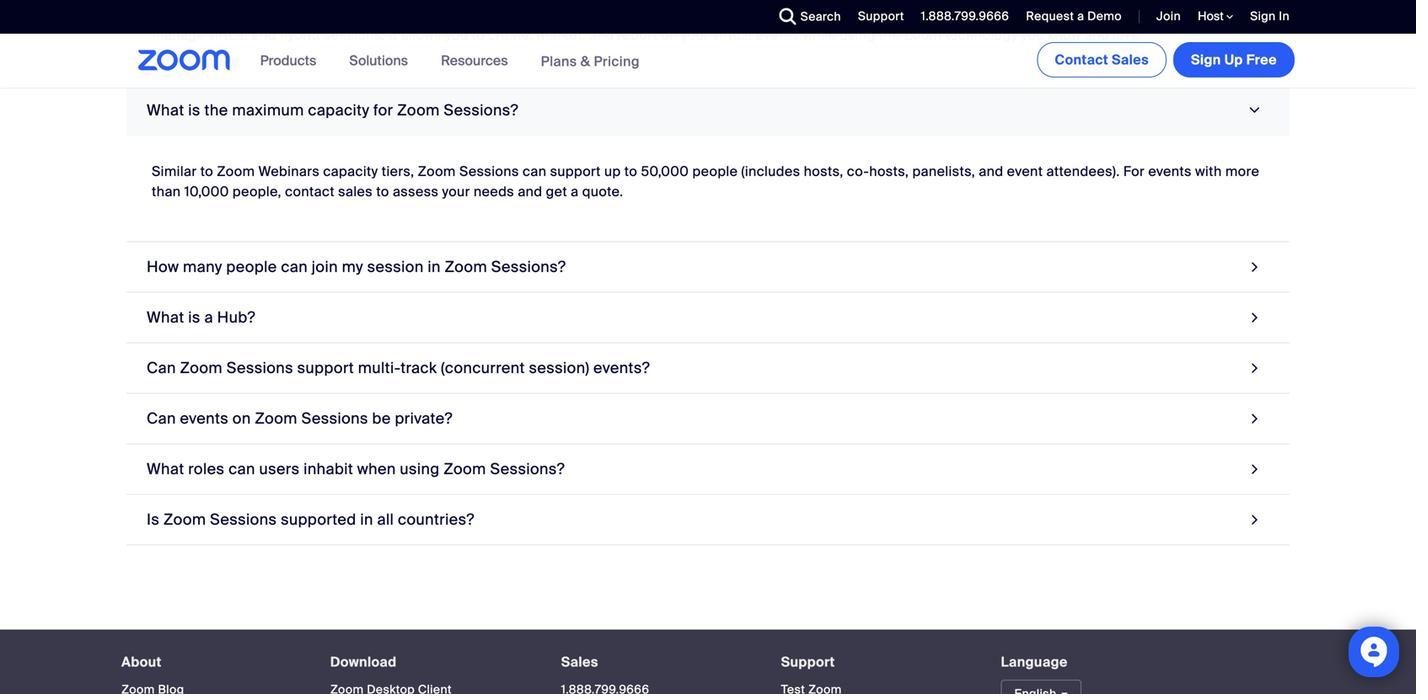 Task type: locate. For each thing, give the bounding box(es) containing it.
language
[[1002, 654, 1068, 672]]

is for the
[[188, 101, 201, 120]]

right image inside is zoom sessions supported in all countries? dropdown button
[[1248, 509, 1263, 532]]

virtual down built
[[713, 26, 753, 44]]

when
[[357, 460, 396, 479]]

sign in link
[[1238, 0, 1299, 34], [1251, 8, 1290, 24]]

1 vertical spatial people
[[226, 258, 277, 277]]

session inside how many people can join my session in zoom sessions? dropdown button
[[367, 258, 424, 277]]

(concurrent
[[441, 359, 525, 378]]

0 horizontal spatial using
[[400, 460, 440, 479]]

4 right image from the top
[[1248, 458, 1263, 481]]

search
[[801, 9, 842, 24]]

0 horizontal spatial a
[[205, 308, 213, 328]]

tiers,
[[382, 163, 414, 180]]

1 vertical spatial events
[[1149, 163, 1192, 180]]

0 horizontal spatial for
[[374, 101, 393, 120]]

0 horizontal spatial hosts,
[[804, 163, 844, 180]]

2 horizontal spatial on
[[729, 6, 746, 24]]

zoom up users
[[255, 409, 298, 429]]

capacity
[[308, 101, 370, 120], [323, 163, 378, 180]]

1 hosts, from the left
[[804, 163, 844, 180]]

1 vertical spatial capacity
[[323, 163, 378, 180]]

0 horizontal spatial allows
[[401, 26, 442, 44]]

1 horizontal spatial allows
[[999, 6, 1040, 24]]

1 vertical spatial is
[[188, 101, 201, 120]]

2 vertical spatial a
[[205, 308, 213, 328]]

3 what from the top
[[147, 460, 184, 479]]

1 vertical spatial can
[[281, 258, 308, 277]]

0 horizontal spatial people
[[226, 258, 277, 277]]

in-
[[312, 6, 329, 24]]

right image inside what roles can users inhabit when using zoom sessions? dropdown button
[[1248, 458, 1263, 481]]

supported
[[281, 511, 356, 530]]

session inside zoom sessions is an all-in-one solution for single session virtual and hybrid events, built on zoom's reliable video technology, that allows you to seamlessly create and manage virtual and hybrid sessions. it allows you to create, market, and report on your virtual events while using the zoom technology you know and love.
[[477, 6, 528, 24]]

a
[[1078, 8, 1085, 24], [571, 183, 579, 201], [205, 308, 213, 328]]

0 vertical spatial people
[[693, 163, 738, 180]]

events?
[[594, 359, 650, 378]]

sign for sign in
[[1251, 8, 1277, 24]]

while
[[803, 26, 837, 44]]

events up roles
[[180, 409, 229, 429]]

0 horizontal spatial session
[[367, 258, 424, 277]]

1 vertical spatial on
[[661, 26, 678, 44]]

sign left "in"
[[1251, 8, 1277, 24]]

what roles can users inhabit when using zoom sessions? button
[[127, 445, 1290, 495]]

your down built
[[682, 26, 709, 44]]

0 vertical spatial what
[[147, 101, 184, 120]]

about link
[[121, 654, 162, 672]]

1 horizontal spatial using
[[840, 26, 876, 44]]

session)
[[529, 359, 590, 378]]

technology
[[946, 26, 1018, 44]]

can for can events on zoom sessions be private?
[[147, 409, 176, 429]]

0 vertical spatial for
[[413, 6, 431, 24]]

join link right 'love.'
[[1145, 0, 1186, 34]]

what down zoom logo
[[147, 101, 184, 120]]

you
[[1043, 6, 1066, 24], [445, 26, 468, 44], [1022, 26, 1045, 44]]

1 horizontal spatial virtual
[[532, 6, 571, 24]]

0 vertical spatial capacity
[[308, 101, 370, 120]]

0 vertical spatial is
[[257, 6, 268, 24]]

0 horizontal spatial events
[[180, 409, 229, 429]]

can left join
[[281, 258, 308, 277]]

to up know
[[1070, 6, 1083, 24]]

1 vertical spatial sales
[[561, 654, 599, 672]]

for inside dropdown button
[[374, 101, 393, 120]]

0 vertical spatial using
[[840, 26, 876, 44]]

is left hub?
[[188, 308, 201, 328]]

can up get
[[523, 163, 547, 180]]

1 vertical spatial for
[[374, 101, 393, 120]]

1 vertical spatial using
[[400, 460, 440, 479]]

sales
[[338, 183, 373, 201]]

1 vertical spatial your
[[442, 183, 470, 201]]

sessions? inside how many people can join my session in zoom sessions? dropdown button
[[491, 258, 566, 277]]

your inside zoom sessions is an all-in-one solution for single session virtual and hybrid events, built on zoom's reliable video technology, that allows you to seamlessly create and manage virtual and hybrid sessions. it allows you to create, market, and report on your virtual events while using the zoom technology you know and love.
[[682, 26, 709, 44]]

0 horizontal spatial support
[[782, 654, 836, 672]]

right image inside can zoom sessions support multi-track (concurrent session) events? dropdown button
[[1248, 357, 1263, 380]]

0 vertical spatial sign
[[1251, 8, 1277, 24]]

0 vertical spatial in
[[428, 258, 441, 277]]

request a demo link up contact
[[1014, 0, 1127, 34]]

session up create,
[[477, 6, 528, 24]]

what for what is the maximum capacity for zoom sessions?
[[147, 101, 184, 120]]

similar
[[152, 163, 197, 180]]

1 horizontal spatial the
[[879, 26, 901, 44]]

1 vertical spatial hybrid
[[280, 26, 320, 44]]

more
[[1226, 163, 1260, 180]]

support up get
[[550, 163, 601, 180]]

in down assess
[[428, 258, 441, 277]]

allows right "that"
[[999, 6, 1040, 24]]

hosts, left panelists,
[[870, 163, 909, 180]]

zoom sessions is an all-in-one solution for single session virtual and hybrid events, built on zoom's reliable video technology, that allows you to seamlessly create and manage virtual and hybrid sessions. it allows you to create, market, and report on your virtual events while using the zoom technology you know and love.
[[152, 6, 1233, 44]]

the inside dropdown button
[[205, 101, 228, 120]]

using down video
[[840, 26, 876, 44]]

events,
[[647, 6, 694, 24]]

right image inside can events on zoom sessions be private? dropdown button
[[1248, 408, 1263, 430]]

and
[[575, 6, 599, 24], [1208, 6, 1233, 24], [252, 26, 276, 44], [590, 26, 614, 44], [1085, 26, 1110, 44], [979, 163, 1004, 180], [518, 183, 543, 201]]

1 horizontal spatial for
[[413, 6, 431, 24]]

what left roles
[[147, 460, 184, 479]]

people inside similar to zoom webinars capacity tiers, zoom sessions can support up to 50,000 people (includes hosts, co-hosts, panelists, and event attendees). for events with more than 10,000 people, contact sales to assess your needs and get a quote.
[[693, 163, 738, 180]]

1 horizontal spatial session
[[477, 6, 528, 24]]

virtual up the market,
[[532, 6, 571, 24]]

0 vertical spatial events
[[756, 26, 800, 44]]

in left all on the left
[[360, 511, 373, 530]]

hosts, left co- on the top right
[[804, 163, 844, 180]]

1 vertical spatial support
[[297, 359, 354, 378]]

0 vertical spatial your
[[682, 26, 709, 44]]

and left get
[[518, 183, 543, 201]]

join link up meetings navigation
[[1157, 8, 1182, 24]]

0 horizontal spatial sales
[[561, 654, 599, 672]]

right image inside what is a hub? dropdown button
[[1248, 307, 1263, 329]]

1 vertical spatial allows
[[401, 26, 442, 44]]

my
[[342, 258, 363, 277]]

for down the "solutions" dropdown button
[[374, 101, 393, 120]]

sessions up manage
[[193, 6, 253, 24]]

events down zoom's
[[756, 26, 800, 44]]

2 vertical spatial what
[[147, 460, 184, 479]]

1 vertical spatial in
[[360, 511, 373, 530]]

1 vertical spatial what
[[147, 308, 184, 328]]

all-
[[291, 6, 312, 24]]

banner
[[118, 34, 1299, 89]]

1 vertical spatial sign
[[1192, 51, 1222, 69]]

is zoom sessions supported in all countries? button
[[127, 495, 1290, 546]]

for left single
[[413, 6, 431, 24]]

can inside dropdown button
[[281, 258, 308, 277]]

0 horizontal spatial sign
[[1192, 51, 1222, 69]]

2 horizontal spatial a
[[1078, 8, 1085, 24]]

using right when
[[400, 460, 440, 479]]

0 vertical spatial a
[[1078, 8, 1085, 24]]

0 horizontal spatial support
[[297, 359, 354, 378]]

1 vertical spatial the
[[205, 101, 228, 120]]

1 horizontal spatial a
[[571, 183, 579, 201]]

sessions
[[193, 6, 253, 24], [460, 163, 519, 180], [227, 359, 294, 378], [302, 409, 368, 429], [210, 511, 277, 530]]

0 vertical spatial sales
[[1112, 51, 1150, 69]]

1 horizontal spatial sign
[[1251, 8, 1277, 24]]

2 horizontal spatial can
[[523, 163, 547, 180]]

than
[[152, 183, 181, 201]]

people inside dropdown button
[[226, 258, 277, 277]]

using inside zoom sessions is an all-in-one solution for single session virtual and hybrid events, built on zoom's reliable video technology, that allows you to seamlessly create and manage virtual and hybrid sessions. it allows you to create, market, and report on your virtual events while using the zoom technology you know and love.
[[840, 26, 876, 44]]

what down the how
[[147, 308, 184, 328]]

capacity inside similar to zoom webinars capacity tiers, zoom sessions can support up to 50,000 people (includes hosts, co-hosts, panelists, and event attendees). for events with more than 10,000 people, contact sales to assess your needs and get a quote.
[[323, 163, 378, 180]]

can right roles
[[229, 460, 255, 479]]

0 horizontal spatial your
[[442, 183, 470, 201]]

plans & pricing link
[[541, 53, 640, 70], [541, 53, 640, 70]]

events
[[756, 26, 800, 44], [1149, 163, 1192, 180], [180, 409, 229, 429]]

what inside what is a hub? dropdown button
[[147, 308, 184, 328]]

0 horizontal spatial hybrid
[[280, 26, 320, 44]]

product information navigation
[[248, 34, 653, 89]]

you down single
[[445, 26, 468, 44]]

capacity inside dropdown button
[[308, 101, 370, 120]]

allows right it
[[401, 26, 442, 44]]

capacity up 'sales'
[[323, 163, 378, 180]]

right image inside what is the maximum capacity for zoom sessions? dropdown button
[[1244, 103, 1267, 118]]

0 vertical spatial right image
[[1244, 103, 1267, 118]]

0 vertical spatial can
[[523, 163, 547, 180]]

2 vertical spatial sessions?
[[490, 460, 565, 479]]

sessions up needs
[[460, 163, 519, 180]]

1 horizontal spatial support
[[550, 163, 601, 180]]

1 vertical spatial session
[[367, 258, 424, 277]]

2 vertical spatial is
[[188, 308, 201, 328]]

can inside dropdown button
[[229, 460, 255, 479]]

you up know
[[1043, 6, 1066, 24]]

right image for zoom
[[1248, 256, 1263, 279]]

sales
[[1112, 51, 1150, 69], [561, 654, 599, 672]]

sessions.
[[324, 26, 385, 44]]

the down video
[[879, 26, 901, 44]]

1 vertical spatial can
[[147, 409, 176, 429]]

2 vertical spatial events
[[180, 409, 229, 429]]

0 vertical spatial support
[[859, 8, 905, 24]]

3 right image from the top
[[1248, 408, 1263, 430]]

events inside similar to zoom webinars capacity tiers, zoom sessions can support up to 50,000 people (includes hosts, co-hosts, panelists, and event attendees). for events with more than 10,000 people, contact sales to assess your needs and get a quote.
[[1149, 163, 1192, 180]]

1 vertical spatial right image
[[1248, 307, 1263, 329]]

in
[[1280, 8, 1290, 24]]

to
[[1070, 6, 1083, 24], [472, 26, 485, 44], [200, 163, 213, 180], [625, 163, 638, 180], [376, 183, 389, 201]]

solutions
[[350, 52, 408, 70]]

join link
[[1145, 0, 1186, 34], [1157, 8, 1182, 24]]

sessions down users
[[210, 511, 277, 530]]

zoom up countries?
[[444, 460, 486, 479]]

a right get
[[571, 183, 579, 201]]

2 can from the top
[[147, 409, 176, 429]]

a inside similar to zoom webinars capacity tiers, zoom sessions can support up to 50,000 people (includes hosts, co-hosts, panelists, and event attendees). for events with more than 10,000 people, contact sales to assess your needs and get a quote.
[[571, 183, 579, 201]]

5 right image from the top
[[1248, 509, 1263, 532]]

zoom up assess
[[418, 163, 456, 180]]

is down zoom logo
[[188, 101, 201, 120]]

is left an
[[257, 6, 268, 24]]

sign
[[1251, 8, 1277, 24], [1192, 51, 1222, 69]]

sign up free button
[[1174, 42, 1296, 78]]

what inside what is the maximum capacity for zoom sessions? dropdown button
[[147, 101, 184, 120]]

0 vertical spatial can
[[147, 359, 176, 378]]

plans
[[541, 53, 577, 70]]

0 vertical spatial support
[[550, 163, 601, 180]]

to right up
[[625, 163, 638, 180]]

can zoom sessions support multi-track (concurrent session) events?
[[147, 359, 650, 378]]

virtual
[[532, 6, 571, 24], [208, 26, 248, 44], [713, 26, 753, 44]]

hybrid up report
[[603, 6, 643, 24]]

for inside zoom sessions is an all-in-one solution for single session virtual and hybrid events, built on zoom's reliable video technology, that allows you to seamlessly create and manage virtual and hybrid sessions. it allows you to create, market, and report on your virtual events while using the zoom technology you know and love.
[[413, 6, 431, 24]]

main content
[[0, 0, 1417, 630]]

support
[[550, 163, 601, 180], [297, 359, 354, 378]]

market,
[[537, 26, 586, 44]]

&
[[581, 53, 591, 70]]

zoom up manage
[[152, 6, 190, 24]]

0 vertical spatial allows
[[999, 6, 1040, 24]]

support left multi-
[[297, 359, 354, 378]]

track
[[401, 359, 437, 378]]

0 horizontal spatial the
[[205, 101, 228, 120]]

what is a hub?
[[147, 308, 256, 328]]

1 horizontal spatial sales
[[1112, 51, 1150, 69]]

using inside what roles can users inhabit when using zoom sessions? dropdown button
[[400, 460, 440, 479]]

tab list containing what is the maximum capacity for zoom sessions?
[[127, 0, 1290, 546]]

zoom down product information navigation
[[397, 101, 440, 120]]

countries?
[[398, 511, 475, 530]]

people
[[693, 163, 738, 180], [226, 258, 277, 277]]

can events on zoom sessions be private?
[[147, 409, 453, 429]]

tab list
[[127, 0, 1290, 546]]

the left maximum
[[205, 101, 228, 120]]

0 vertical spatial session
[[477, 6, 528, 24]]

1 right image from the top
[[1248, 256, 1263, 279]]

2 horizontal spatial events
[[1149, 163, 1192, 180]]

right image for what is the maximum capacity for zoom sessions?
[[1244, 103, 1267, 118]]

sign left up at the top of the page
[[1192, 51, 1222, 69]]

zoom down what is a hub?
[[180, 359, 223, 378]]

what inside what roles can users inhabit when using zoom sessions? dropdown button
[[147, 460, 184, 479]]

similar to zoom webinars capacity tiers, zoom sessions can support up to 50,000 people (includes hosts, co-hosts, panelists, and event attendees). for events with more than 10,000 people, contact sales to assess your needs and get a quote.
[[152, 163, 1260, 201]]

sign inside button
[[1192, 51, 1222, 69]]

create,
[[488, 26, 534, 44]]

people right 50,000
[[693, 163, 738, 180]]

2 right image from the top
[[1248, 357, 1263, 380]]

support link
[[846, 0, 909, 34], [859, 8, 905, 24], [782, 654, 836, 672]]

1 what from the top
[[147, 101, 184, 120]]

zoom down technology,
[[904, 26, 942, 44]]

1 vertical spatial sessions?
[[491, 258, 566, 277]]

1.888.799.9666 button
[[909, 0, 1014, 34], [922, 8, 1010, 24]]

is zoom sessions supported in all countries?
[[147, 511, 475, 530]]

how
[[147, 258, 179, 277]]

what is a hub? button
[[127, 293, 1290, 344]]

the
[[879, 26, 901, 44], [205, 101, 228, 120]]

your left needs
[[442, 183, 470, 201]]

session
[[477, 6, 528, 24], [367, 258, 424, 277]]

1 can from the top
[[147, 359, 176, 378]]

and down demo
[[1085, 26, 1110, 44]]

events right for
[[1149, 163, 1192, 180]]

quote.
[[583, 183, 624, 201]]

people right many
[[226, 258, 277, 277]]

1 horizontal spatial can
[[281, 258, 308, 277]]

capacity down solutions
[[308, 101, 370, 120]]

2 vertical spatial can
[[229, 460, 255, 479]]

0 horizontal spatial on
[[233, 409, 251, 429]]

support inside similar to zoom webinars capacity tiers, zoom sessions can support up to 50,000 people (includes hosts, co-hosts, panelists, and event attendees). for events with more than 10,000 people, contact sales to assess your needs and get a quote.
[[550, 163, 601, 180]]

allows
[[999, 6, 1040, 24], [401, 26, 442, 44]]

1 horizontal spatial hosts,
[[870, 163, 909, 180]]

what
[[147, 101, 184, 120], [147, 308, 184, 328], [147, 460, 184, 479]]

0 horizontal spatial can
[[229, 460, 255, 479]]

maximum
[[232, 101, 304, 120]]

your
[[682, 26, 709, 44], [442, 183, 470, 201]]

right image inside how many people can join my session in zoom sessions? dropdown button
[[1248, 256, 1263, 279]]

1 horizontal spatial people
[[693, 163, 738, 180]]

one
[[329, 6, 354, 24]]

what is the maximum capacity for zoom sessions?
[[147, 101, 519, 120]]

1 horizontal spatial hybrid
[[603, 6, 643, 24]]

a left hub?
[[205, 308, 213, 328]]

1 horizontal spatial your
[[682, 26, 709, 44]]

2 vertical spatial on
[[233, 409, 251, 429]]

0 vertical spatial hybrid
[[603, 6, 643, 24]]

2 what from the top
[[147, 308, 184, 328]]

a left demo
[[1078, 8, 1085, 24]]

resources button
[[441, 34, 516, 88]]

host button
[[1199, 8, 1234, 24]]

and left event
[[979, 163, 1004, 180]]

1 horizontal spatial in
[[428, 258, 441, 277]]

0 vertical spatial sessions?
[[444, 101, 519, 120]]

right image
[[1248, 256, 1263, 279], [1248, 357, 1263, 380], [1248, 408, 1263, 430], [1248, 458, 1263, 481], [1248, 509, 1263, 532]]

right image for events?
[[1248, 357, 1263, 380]]

sales inside "link"
[[1112, 51, 1150, 69]]

1 horizontal spatial events
[[756, 26, 800, 44]]

right image
[[1244, 103, 1267, 118], [1248, 307, 1263, 329]]

1 horizontal spatial support
[[859, 8, 905, 24]]

2 horizontal spatial virtual
[[713, 26, 753, 44]]

virtual right manage
[[208, 26, 248, 44]]

1 vertical spatial a
[[571, 183, 579, 201]]

hybrid down all-
[[280, 26, 320, 44]]

0 vertical spatial the
[[879, 26, 901, 44]]

on
[[729, 6, 746, 24], [661, 26, 678, 44], [233, 409, 251, 429]]

and right the create
[[1208, 6, 1233, 24]]

seamlessly
[[1086, 6, 1159, 24]]

and down an
[[252, 26, 276, 44]]

session right my
[[367, 258, 424, 277]]



Task type: vqa. For each thing, say whether or not it's contained in the screenshot.
More options for Jacob Simon 3/18/2024, 2:52:05 PM image
no



Task type: describe. For each thing, give the bounding box(es) containing it.
join
[[1157, 8, 1182, 24]]

request a demo link up know
[[1027, 8, 1123, 24]]

sessions left be
[[302, 409, 368, 429]]

tab list inside main content
[[127, 0, 1290, 546]]

about
[[121, 654, 162, 672]]

needs
[[474, 183, 515, 201]]

you down request on the top
[[1022, 26, 1045, 44]]

sales link
[[561, 654, 599, 672]]

zoom's
[[749, 6, 797, 24]]

1 vertical spatial support
[[782, 654, 836, 672]]

(includes
[[742, 163, 801, 180]]

and up the plans & pricing
[[590, 26, 614, 44]]

download link
[[330, 654, 397, 672]]

request
[[1027, 8, 1075, 24]]

sessions? inside what roles can users inhabit when using zoom sessions? dropdown button
[[490, 460, 565, 479]]

event
[[1008, 163, 1044, 180]]

1 horizontal spatial on
[[661, 26, 678, 44]]

zoom logo image
[[138, 50, 231, 71]]

to down the tiers,
[[376, 183, 389, 201]]

your inside similar to zoom webinars capacity tiers, zoom sessions can support up to 50,000 people (includes hosts, co-hosts, panelists, and event attendees). for events with more than 10,000 people, contact sales to assess your needs and get a quote.
[[442, 183, 470, 201]]

2 hosts, from the left
[[870, 163, 909, 180]]

0 vertical spatial on
[[729, 6, 746, 24]]

sign up free
[[1192, 51, 1278, 69]]

contact sales link
[[1038, 42, 1167, 78]]

report
[[618, 26, 658, 44]]

many
[[183, 258, 222, 277]]

on inside dropdown button
[[233, 409, 251, 429]]

zoom up the people,
[[217, 163, 255, 180]]

50,000
[[641, 163, 689, 180]]

zoom down needs
[[445, 258, 488, 277]]

capacity for maximum
[[308, 101, 370, 120]]

is for a
[[188, 308, 201, 328]]

video
[[853, 6, 888, 24]]

support inside dropdown button
[[297, 359, 354, 378]]

users
[[259, 460, 300, 479]]

0 horizontal spatial virtual
[[208, 26, 248, 44]]

free
[[1247, 51, 1278, 69]]

pricing
[[594, 53, 640, 70]]

sessions inside similar to zoom webinars capacity tiers, zoom sessions can support up to 50,000 people (includes hosts, co-hosts, panelists, and event attendees). for events with more than 10,000 people, contact sales to assess your needs and get a quote.
[[460, 163, 519, 180]]

sessions inside dropdown button
[[210, 511, 277, 530]]

people,
[[233, 183, 282, 201]]

webinars
[[259, 163, 320, 180]]

capacity for webinars
[[323, 163, 378, 180]]

love.
[[1114, 26, 1144, 44]]

for
[[1124, 163, 1145, 180]]

single
[[435, 6, 474, 24]]

with
[[1196, 163, 1223, 180]]

can for can zoom sessions support multi-track (concurrent session) events?
[[147, 359, 176, 378]]

what for what roles can users inhabit when using zoom sessions?
[[147, 460, 184, 479]]

main content containing what is the maximum capacity for zoom sessions?
[[0, 0, 1417, 630]]

request a demo
[[1027, 8, 1123, 24]]

how many people can join my session in zoom sessions?
[[147, 258, 566, 277]]

that
[[970, 6, 996, 24]]

know
[[1048, 26, 1082, 44]]

contact sales
[[1055, 51, 1150, 69]]

assess
[[393, 183, 439, 201]]

products
[[260, 52, 317, 70]]

private?
[[395, 409, 453, 429]]

how many people can join my session in zoom sessions? button
[[127, 242, 1290, 293]]

attendees).
[[1047, 163, 1121, 180]]

right image for sessions?
[[1248, 458, 1263, 481]]

an
[[271, 6, 287, 24]]

a inside dropdown button
[[205, 308, 213, 328]]

banner containing contact sales
[[118, 34, 1299, 89]]

host
[[1199, 8, 1227, 24]]

all
[[377, 511, 394, 530]]

technology,
[[892, 6, 966, 24]]

can inside similar to zoom webinars capacity tiers, zoom sessions can support up to 50,000 people (includes hosts, co-hosts, panelists, and event attendees). for events with more than 10,000 people, contact sales to assess your needs and get a quote.
[[523, 163, 547, 180]]

up
[[1225, 51, 1244, 69]]

resources
[[441, 52, 508, 70]]

multi-
[[358, 359, 401, 378]]

to up resources
[[472, 26, 485, 44]]

and up the market,
[[575, 6, 599, 24]]

create
[[1163, 6, 1204, 24]]

zoom right is
[[164, 511, 206, 530]]

the inside zoom sessions is an all-in-one solution for single session virtual and hybrid events, built on zoom's reliable video technology, that allows you to seamlessly create and manage virtual and hybrid sessions. it allows you to create, market, and report on your virtual events while using the zoom technology you know and love.
[[879, 26, 901, 44]]

sessions? inside what is the maximum capacity for zoom sessions? dropdown button
[[444, 101, 519, 120]]

solution
[[358, 6, 410, 24]]

right image for what is a hub?
[[1248, 307, 1263, 329]]

inhabit
[[304, 460, 353, 479]]

panelists,
[[913, 163, 976, 180]]

contact
[[285, 183, 335, 201]]

is inside zoom sessions is an all-in-one solution for single session virtual and hybrid events, built on zoom's reliable video technology, that allows you to seamlessly create and manage virtual and hybrid sessions. it allows you to create, market, and report on your virtual events while using the zoom technology you know and love.
[[257, 6, 268, 24]]

get
[[546, 183, 568, 201]]

can zoom sessions support multi-track (concurrent session) events? button
[[127, 344, 1290, 394]]

built
[[697, 6, 726, 24]]

10,000
[[184, 183, 229, 201]]

up
[[605, 163, 621, 180]]

is
[[147, 511, 160, 530]]

1.888.799.9666
[[922, 8, 1010, 24]]

what for what is a hub?
[[147, 308, 184, 328]]

co-
[[847, 163, 870, 180]]

to up 10,000
[[200, 163, 213, 180]]

meetings navigation
[[1034, 34, 1299, 81]]

0 horizontal spatial in
[[360, 511, 373, 530]]

roles
[[188, 460, 225, 479]]

plans & pricing
[[541, 53, 640, 70]]

search button
[[767, 0, 846, 34]]

sign for sign up free
[[1192, 51, 1222, 69]]

sessions inside zoom sessions is an all-in-one solution for single session virtual and hybrid events, built on zoom's reliable video technology, that allows you to seamlessly create and manage virtual and hybrid sessions. it allows you to create, market, and report on your virtual events while using the zoom technology you know and love.
[[193, 6, 253, 24]]

be
[[372, 409, 391, 429]]

solutions button
[[350, 34, 416, 88]]

sessions down hub?
[[227, 359, 294, 378]]

products button
[[260, 34, 324, 88]]

what is the maximum capacity for zoom sessions? button
[[127, 86, 1290, 136]]

reliable
[[801, 6, 849, 24]]

contact
[[1055, 51, 1109, 69]]

events inside zoom sessions is an all-in-one solution for single session virtual and hybrid events, built on zoom's reliable video technology, that allows you to seamlessly create and manage virtual and hybrid sessions. it allows you to create, market, and report on your virtual events while using the zoom technology you know and love.
[[756, 26, 800, 44]]

events inside dropdown button
[[180, 409, 229, 429]]



